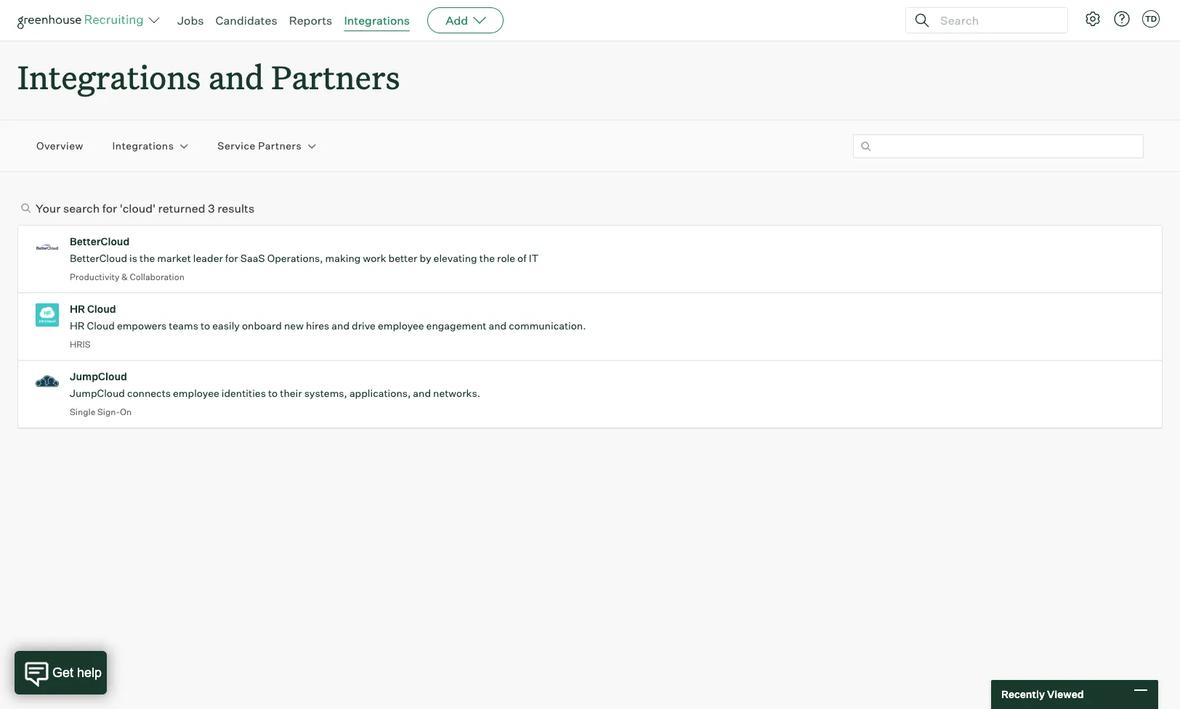 Task type: vqa. For each thing, say whether or not it's contained in the screenshot.
Alexandra to the top
no



Task type: describe. For each thing, give the bounding box(es) containing it.
their
[[280, 387, 302, 400]]

2 hr from the top
[[70, 320, 85, 332]]

by
[[420, 252, 431, 265]]

jumpcloud jumpcloud connects employee identities to their systems, applications, and networks. single sign-on
[[70, 371, 480, 418]]

search
[[63, 201, 100, 216]]

integrations for integrations and partners
[[17, 55, 201, 98]]

greenhouse recruiting image
[[17, 12, 148, 29]]

integrations and partners
[[17, 55, 400, 98]]

collaboration
[[130, 272, 184, 283]]

easily
[[212, 320, 240, 332]]

saas
[[240, 252, 265, 265]]

jobs link
[[177, 13, 204, 28]]

recently viewed
[[1001, 689, 1084, 701]]

2 the from the left
[[479, 252, 495, 265]]

sign-
[[97, 407, 120, 418]]

1 hr from the top
[[70, 303, 85, 315]]

applications,
[[349, 387, 411, 400]]

configure image
[[1084, 10, 1102, 28]]

0 vertical spatial integrations link
[[344, 13, 410, 28]]

identities
[[221, 387, 266, 400]]

role
[[497, 252, 515, 265]]

to inside the hr cloud hr cloud empowers teams to easily onboard new hires and drive employee engagement and communication. hris
[[200, 320, 210, 332]]

td button
[[1142, 10, 1160, 28]]

single sign-on link
[[70, 405, 132, 421]]

recently
[[1001, 689, 1045, 701]]

market
[[157, 252, 191, 265]]

3
[[208, 201, 215, 216]]

candidates
[[215, 13, 277, 28]]

service
[[217, 140, 256, 152]]

hr cloud hr cloud empowers teams to easily onboard new hires and drive employee engagement and communication. hris
[[70, 303, 586, 350]]

overview
[[36, 140, 83, 152]]

it
[[529, 252, 539, 265]]

overview link
[[36, 139, 83, 153]]

returned
[[158, 201, 205, 216]]

candidates link
[[215, 13, 277, 28]]

viewed
[[1047, 689, 1084, 701]]

leader
[[193, 252, 223, 265]]

to inside jumpcloud jumpcloud connects employee identities to their systems, applications, and networks. single sign-on
[[268, 387, 278, 400]]

employee inside jumpcloud jumpcloud connects employee identities to their systems, applications, and networks. single sign-on
[[173, 387, 219, 400]]

Search text field
[[937, 10, 1054, 31]]

operations,
[[267, 252, 323, 265]]

hris link
[[70, 337, 91, 353]]

employee inside the hr cloud hr cloud empowers teams to easily onboard new hires and drive employee engagement and communication. hris
[[378, 320, 424, 332]]

is
[[129, 252, 137, 265]]

engagement
[[426, 320, 486, 332]]

reports link
[[289, 13, 332, 28]]

integrations for left integrations link
[[112, 140, 174, 152]]

bettercloud bettercloud is the market leader for saas operations, making work better by elevating the role of it productivity & collaboration
[[70, 236, 539, 283]]

reports
[[289, 13, 332, 28]]

of
[[517, 252, 527, 265]]

2 cloud from the top
[[87, 320, 115, 332]]

systems,
[[304, 387, 347, 400]]

service partners link
[[217, 139, 302, 153]]

work
[[363, 252, 386, 265]]



Task type: locate. For each thing, give the bounding box(es) containing it.
2 vertical spatial integrations
[[112, 140, 174, 152]]

jobs
[[177, 13, 204, 28]]

single
[[70, 407, 95, 418]]

0 vertical spatial to
[[200, 320, 210, 332]]

1 vertical spatial hr
[[70, 320, 85, 332]]

0 vertical spatial hr
[[70, 303, 85, 315]]

hris
[[70, 339, 91, 350]]

for inside bettercloud bettercloud is the market leader for saas operations, making work better by elevating the role of it productivity & collaboration
[[225, 252, 238, 265]]

0 vertical spatial jumpcloud
[[70, 371, 127, 383]]

and
[[208, 55, 264, 98], [332, 320, 350, 332], [489, 320, 507, 332], [413, 387, 431, 400]]

and right engagement
[[489, 320, 507, 332]]

1 jumpcloud from the top
[[70, 371, 127, 383]]

on
[[120, 407, 132, 418]]

td
[[1145, 14, 1157, 24]]

to left their
[[268, 387, 278, 400]]

and left networks.
[[413, 387, 431, 400]]

1 vertical spatial bettercloud
[[70, 252, 127, 265]]

integrations up your search for 'cloud' returned 3 results
[[112, 140, 174, 152]]

0 horizontal spatial for
[[102, 201, 117, 216]]

1 vertical spatial employee
[[173, 387, 219, 400]]

0 vertical spatial integrations
[[344, 13, 410, 28]]

integrations link
[[344, 13, 410, 28], [112, 139, 174, 153]]

to
[[200, 320, 210, 332], [268, 387, 278, 400]]

and right hires
[[332, 320, 350, 332]]

your
[[36, 201, 61, 216]]

1 horizontal spatial the
[[479, 252, 495, 265]]

0 horizontal spatial to
[[200, 320, 210, 332]]

add
[[446, 13, 468, 28]]

integrations link right reports link
[[344, 13, 410, 28]]

for left 'cloud'
[[102, 201, 117, 216]]

cloud up hris
[[87, 320, 115, 332]]

results
[[217, 201, 255, 216]]

0 vertical spatial for
[[102, 201, 117, 216]]

1 horizontal spatial integrations link
[[344, 13, 410, 28]]

partners right service at the top left of page
[[258, 140, 302, 152]]

1 vertical spatial jumpcloud
[[70, 387, 125, 400]]

new
[[284, 320, 304, 332]]

productivity
[[70, 272, 120, 283]]

hires
[[306, 320, 329, 332]]

0 horizontal spatial employee
[[173, 387, 219, 400]]

1 cloud from the top
[[87, 303, 116, 315]]

2 bettercloud from the top
[[70, 252, 127, 265]]

the
[[140, 252, 155, 265], [479, 252, 495, 265]]

partners down reports link
[[271, 55, 400, 98]]

employee
[[378, 320, 424, 332], [173, 387, 219, 400]]

1 vertical spatial for
[[225, 252, 238, 265]]

1 the from the left
[[140, 252, 155, 265]]

the right is
[[140, 252, 155, 265]]

1 vertical spatial integrations
[[17, 55, 201, 98]]

for left saas at the top left
[[225, 252, 238, 265]]

partners inside "link"
[[258, 140, 302, 152]]

making
[[325, 252, 361, 265]]

1 horizontal spatial employee
[[378, 320, 424, 332]]

employee right "connects"
[[173, 387, 219, 400]]

onboard
[[242, 320, 282, 332]]

0 vertical spatial partners
[[271, 55, 400, 98]]

integrations link up your search for 'cloud' returned 3 results
[[112, 139, 174, 153]]

the left role
[[479, 252, 495, 265]]

cloud
[[87, 303, 116, 315], [87, 320, 115, 332]]

empowers
[[117, 320, 167, 332]]

&
[[121, 272, 128, 283]]

connects
[[127, 387, 171, 400]]

td button
[[1139, 7, 1163, 31]]

1 vertical spatial integrations link
[[112, 139, 174, 153]]

to left easily
[[200, 320, 210, 332]]

better
[[388, 252, 417, 265]]

networks.
[[433, 387, 480, 400]]

0 vertical spatial cloud
[[87, 303, 116, 315]]

'cloud'
[[120, 201, 156, 216]]

communication.
[[509, 320, 586, 332]]

1 bettercloud from the top
[[70, 236, 130, 248]]

0 vertical spatial bettercloud
[[70, 236, 130, 248]]

productivity & collaboration link
[[70, 270, 184, 286]]

teams
[[169, 320, 198, 332]]

for
[[102, 201, 117, 216], [225, 252, 238, 265]]

bettercloud
[[70, 236, 130, 248], [70, 252, 127, 265]]

2 jumpcloud from the top
[[70, 387, 125, 400]]

hr
[[70, 303, 85, 315], [70, 320, 85, 332]]

integrations for topmost integrations link
[[344, 13, 410, 28]]

employee right drive
[[378, 320, 424, 332]]

partners
[[271, 55, 400, 98], [258, 140, 302, 152]]

cloud down productivity
[[87, 303, 116, 315]]

0 vertical spatial employee
[[378, 320, 424, 332]]

and down candidates link
[[208, 55, 264, 98]]

1 horizontal spatial for
[[225, 252, 238, 265]]

service partners
[[217, 140, 302, 152]]

0 horizontal spatial the
[[140, 252, 155, 265]]

integrations right reports link
[[344, 13, 410, 28]]

elevating
[[434, 252, 477, 265]]

integrations
[[344, 13, 410, 28], [17, 55, 201, 98], [112, 140, 174, 152]]

add button
[[427, 7, 504, 33]]

1 vertical spatial to
[[268, 387, 278, 400]]

1 vertical spatial cloud
[[87, 320, 115, 332]]

drive
[[352, 320, 376, 332]]

None text field
[[853, 134, 1144, 158]]

1 horizontal spatial to
[[268, 387, 278, 400]]

and inside jumpcloud jumpcloud connects employee identities to their systems, applications, and networks. single sign-on
[[413, 387, 431, 400]]

0 horizontal spatial integrations link
[[112, 139, 174, 153]]

your search for 'cloud' returned 3 results
[[36, 201, 255, 216]]

1 vertical spatial partners
[[258, 140, 302, 152]]

integrations down "greenhouse recruiting" image
[[17, 55, 201, 98]]

jumpcloud
[[70, 371, 127, 383], [70, 387, 125, 400]]



